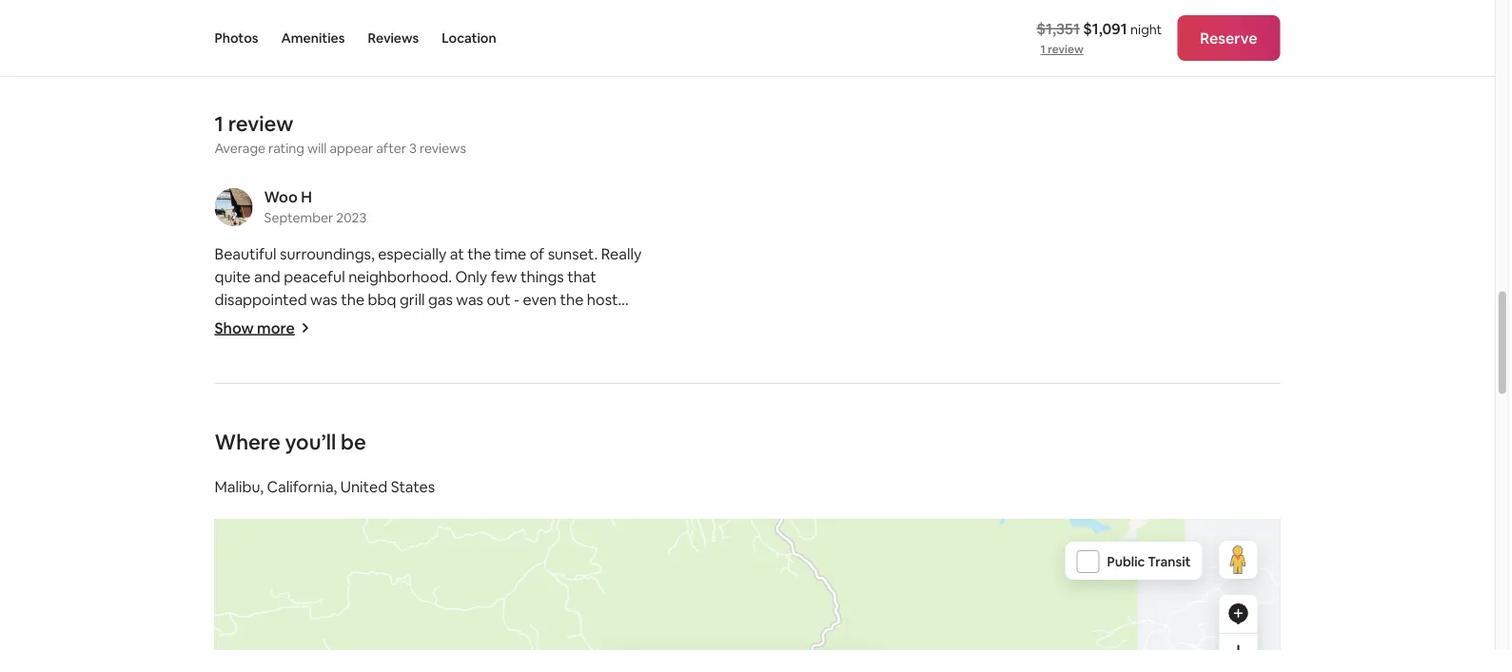 Task type: locate. For each thing, give the bounding box(es) containing it.
reviews button
[[368, 0, 419, 76]]

0 vertical spatial that
[[567, 267, 596, 286]]

1 vertical spatial review
[[228, 110, 294, 137]]

1 horizontal spatial of
[[530, 244, 544, 263]]

0 horizontal spatial of
[[426, 404, 441, 423]]

overall
[[292, 404, 341, 423]]

another
[[455, 335, 510, 355]]

drag pegman onto the map to open street view image
[[1219, 541, 1257, 579]]

$1,351
[[1037, 19, 1080, 38]]

of up things
[[530, 244, 544, 263]]

appear
[[330, 140, 373, 157]]

0 vertical spatial of
[[530, 244, 544, 263]]

to down take
[[431, 358, 447, 378]]

to up towels
[[403, 335, 418, 355]]

peaceful
[[284, 267, 345, 286]]

september
[[264, 209, 333, 226]]

1 horizontal spatial that
[[567, 267, 596, 286]]

surroundings,
[[280, 244, 375, 263]]

1
[[1041, 42, 1045, 57], [215, 110, 224, 137]]

reviews
[[368, 29, 419, 47]]

of
[[530, 244, 544, 263], [426, 404, 441, 423]]

0 vertical spatial we
[[487, 312, 508, 332]]

where
[[537, 381, 580, 400]]

time down exchange
[[514, 335, 546, 355]]

review down $1,351
[[1048, 42, 1084, 57]]

experience
[[345, 404, 423, 423]]

the up take
[[414, 312, 437, 332]]

1 down $1,351
[[1041, 42, 1045, 57]]

towels
[[382, 358, 428, 378]]

we right if
[[487, 312, 508, 332]]

the
[[467, 244, 491, 263], [341, 290, 364, 309], [560, 290, 584, 309], [414, 312, 437, 332]]

exchange
[[511, 312, 579, 332]]

where you'll be
[[215, 429, 366, 456]]

be
[[341, 429, 366, 456]]

show more button
[[215, 318, 310, 338]]

to
[[403, 335, 418, 355], [431, 358, 447, 378]]

take
[[421, 335, 452, 355]]

google map
showing 2 points of interest. region
[[115, 505, 1333, 651]]

grill
[[400, 290, 425, 309]]

0 horizontal spatial review
[[228, 110, 294, 137]]

1 review button
[[1041, 42, 1084, 57]]

beautiful
[[215, 244, 277, 263]]

0 horizontal spatial 1
[[215, 110, 224, 137]]

location button
[[442, 0, 496, 76]]

ourselves,
[[215, 335, 284, 355]]

1 vertical spatial that
[[270, 312, 299, 332]]

the left bbq
[[341, 290, 364, 309]]

the right at
[[467, 244, 491, 263]]

and
[[254, 267, 280, 286]]

0 horizontal spatial to
[[403, 335, 418, 355]]

1 inside $1,351 $1,091 night 1 review
[[1041, 42, 1045, 57]]

we up foil
[[288, 335, 308, 355]]

bbq
[[368, 290, 396, 309]]

woo h image
[[215, 188, 253, 226], [215, 188, 253, 226]]

photos
[[215, 29, 258, 47]]

average
[[215, 140, 265, 157]]

1 horizontal spatial we
[[487, 312, 508, 332]]

1 vertical spatial we
[[288, 335, 308, 355]]

was
[[310, 290, 338, 309], [456, 290, 483, 309], [522, 358, 549, 378], [477, 404, 504, 423]]

1 vertical spatial of
[[426, 404, 441, 423]]

1 horizontal spatial 1
[[1041, 42, 1045, 57]]

stay
[[444, 404, 473, 423]]

of left stay
[[426, 404, 441, 423]]

woo
[[264, 187, 298, 206]]

out up great.
[[509, 381, 533, 400]]

at
[[450, 244, 464, 263]]

-
[[514, 290, 520, 309]]

0 vertical spatial time
[[494, 244, 526, 263]]

that down the disappointed at the top of the page
[[270, 312, 299, 332]]

on
[[617, 335, 635, 355]]

1 inside 1 review average rating will appear after 3 reviews
[[215, 110, 224, 137]]

we
[[487, 312, 508, 332], [288, 335, 308, 355]]

will
[[307, 140, 327, 157]]

review up "average" on the left
[[228, 110, 294, 137]]

paper
[[337, 358, 379, 378]]

0 horizontal spatial we
[[288, 335, 308, 355]]

0 vertical spatial out
[[487, 290, 511, 309]]

sunset.
[[548, 244, 598, 263]]

show
[[215, 318, 254, 338]]

especially
[[378, 244, 447, 263]]

location
[[442, 29, 496, 47]]

time
[[494, 244, 526, 263], [514, 335, 546, 355]]

only
[[455, 267, 487, 286]]

time up few
[[494, 244, 526, 263]]

really
[[601, 244, 642, 263]]

1 horizontal spatial review
[[1048, 42, 1084, 57]]

0 vertical spatial review
[[1048, 42, 1084, 57]]

reserve button
[[1177, 15, 1280, 61]]

1 vertical spatial time
[[514, 335, 546, 355]]

0 vertical spatial 1
[[1041, 42, 1045, 57]]

1 vertical spatial 1
[[215, 110, 224, 137]]

that down sunset.
[[567, 267, 596, 286]]

0 vertical spatial to
[[403, 335, 418, 355]]

public
[[1107, 554, 1145, 571]]

beautiful surroundings, especially at the time of sunset. really quite and peaceful neighborhood. only few things that disappointed was the bbq grill gas was out - even the host offered that she'll reimburse the cost if we exchange ourselves, we did not want to take another time spending on it. no extra foil or paper towels to use, but it was understandable. outside patio lights were out where a table is located at. overall experience of stay was great.
[[215, 244, 645, 423]]

or
[[319, 358, 334, 378]]

california,
[[267, 477, 337, 497]]

the left host
[[560, 290, 584, 309]]

foil
[[294, 358, 316, 378]]

table
[[595, 381, 631, 400]]

out left -
[[487, 290, 511, 309]]

1 horizontal spatial to
[[431, 358, 447, 378]]

disappointed
[[215, 290, 307, 309]]

is
[[634, 381, 645, 400]]

1 up "average" on the left
[[215, 110, 224, 137]]



Task type: describe. For each thing, give the bounding box(es) containing it.
reimburse
[[340, 312, 410, 332]]

was down only
[[456, 290, 483, 309]]

1 review average rating will appear after 3 reviews
[[215, 110, 466, 157]]

1 vertical spatial to
[[431, 358, 447, 378]]

where
[[215, 429, 281, 456]]

extra
[[254, 358, 291, 378]]

reserve
[[1200, 28, 1257, 48]]

reviews
[[420, 140, 466, 157]]

zoom in image
[[1231, 646, 1246, 651]]

$1,351 $1,091 night 1 review
[[1037, 19, 1162, 57]]

united
[[340, 477, 387, 497]]

offered
[[215, 312, 266, 332]]

things
[[520, 267, 564, 286]]

woo h september 2023
[[264, 187, 367, 226]]

did
[[312, 335, 334, 355]]

0 horizontal spatial that
[[270, 312, 299, 332]]

understandable.
[[215, 381, 329, 400]]

photos button
[[215, 0, 258, 76]]

was right it
[[522, 358, 549, 378]]

patio
[[391, 381, 427, 400]]

transit
[[1148, 554, 1191, 571]]

no
[[231, 358, 251, 378]]

great.
[[507, 404, 549, 423]]

lights
[[430, 381, 468, 400]]

were
[[471, 381, 506, 400]]

3
[[409, 140, 417, 157]]

malibu,
[[215, 477, 264, 497]]

spending
[[549, 335, 614, 355]]

review inside 1 review average rating will appear after 3 reviews
[[228, 110, 294, 137]]

1 vertical spatial out
[[509, 381, 533, 400]]

a
[[584, 381, 592, 400]]

at.
[[271, 404, 289, 423]]

rating
[[268, 140, 304, 157]]

located
[[215, 404, 268, 423]]

more
[[257, 318, 295, 338]]

amenities button
[[281, 0, 345, 76]]

night
[[1130, 20, 1162, 38]]

quite
[[215, 267, 251, 286]]

want
[[364, 335, 399, 355]]

cost
[[441, 312, 471, 332]]

was up she'll at the left of the page
[[310, 290, 338, 309]]

2023
[[336, 209, 367, 226]]

you'll
[[285, 429, 336, 456]]

add a place to the map image
[[1227, 603, 1250, 626]]

h
[[301, 187, 312, 206]]

if
[[475, 312, 484, 332]]

outside
[[332, 381, 387, 400]]

was down were
[[477, 404, 504, 423]]

it
[[509, 358, 518, 378]]

show more
[[215, 318, 295, 338]]

review inside $1,351 $1,091 night 1 review
[[1048, 42, 1084, 57]]

it.
[[215, 358, 228, 378]]

neighborhood.
[[348, 267, 452, 286]]

she'll
[[302, 312, 336, 332]]

after
[[376, 140, 406, 157]]

public transit
[[1107, 554, 1191, 571]]

use,
[[450, 358, 478, 378]]

host
[[587, 290, 618, 309]]

not
[[337, 335, 361, 355]]

malibu, california, united states
[[215, 477, 435, 497]]

few
[[491, 267, 517, 286]]

but
[[481, 358, 505, 378]]

even
[[523, 290, 557, 309]]

states
[[391, 477, 435, 497]]

$1,091
[[1083, 19, 1127, 38]]

amenities
[[281, 29, 345, 47]]

gas
[[428, 290, 453, 309]]



Task type: vqa. For each thing, say whether or not it's contained in the screenshot.
want
yes



